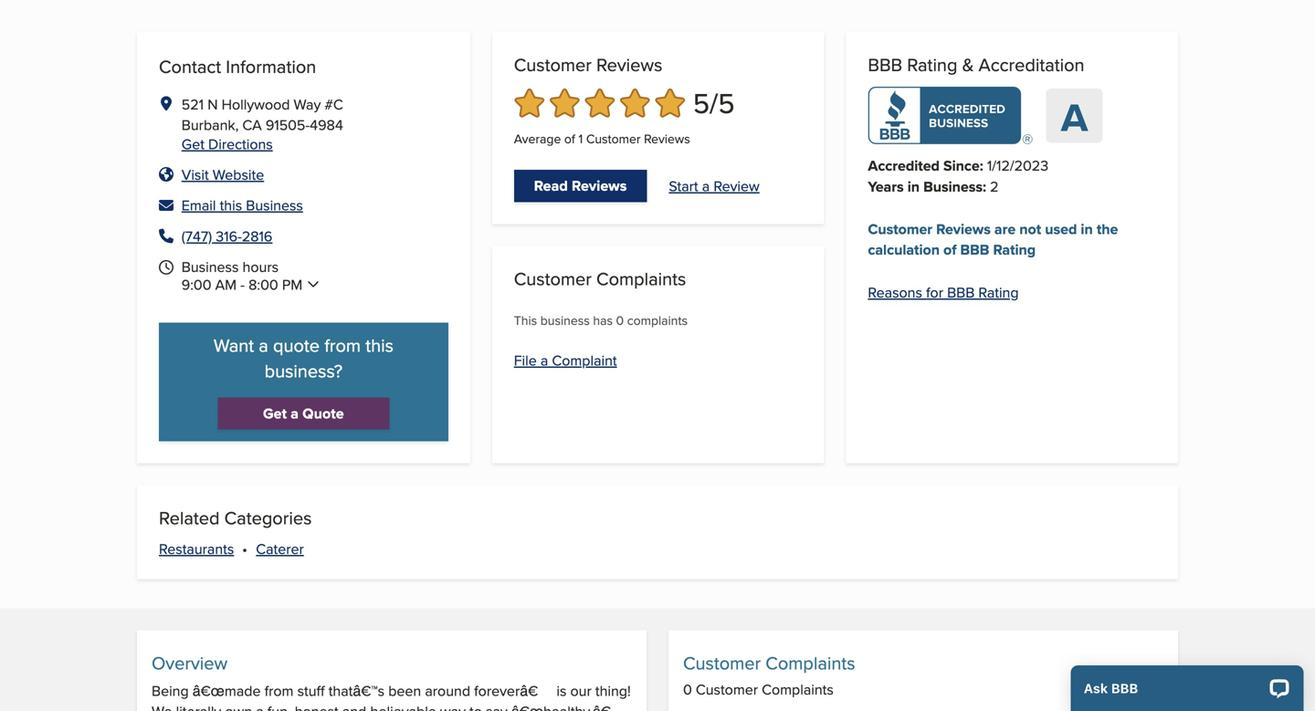 Task type: describe. For each thing, give the bounding box(es) containing it.
customer for customer reviews
[[514, 52, 592, 78]]

9:00 for su
[[233, 516, 263, 537]]

customer for customer complaints
[[514, 266, 592, 292]]

this
[[514, 311, 537, 330]]

am for su
[[267, 516, 289, 537]]

a inside "overview being â€œmade from stuff thatâ€™s been around foreverâ€ is our thing! we literally own a fun, honest and believable way to say â€œhealthy.â€"
[[256, 701, 264, 711]]

9:00 am - 8:00 pm for su
[[233, 516, 354, 537]]

caterer link
[[256, 538, 304, 559]]

visit website
[[182, 164, 264, 185]]

9:00 am - 8:00 pm for t
[[233, 396, 354, 417]]

reviews up start
[[644, 130, 690, 148]]

way
[[440, 701, 466, 711]]

since
[[943, 155, 980, 176]]

to
[[469, 701, 482, 711]]

customer complaints
[[514, 266, 686, 292]]

am for sa
[[267, 492, 289, 513]]

bbb inside customer reviews are not used in the calculation of bbb rating
[[960, 239, 989, 260]]

in for used
[[1081, 218, 1093, 240]]

am for f
[[267, 468, 289, 489]]

n
[[207, 94, 218, 115]]

0 inside customer complaints 0 customer complaints
[[683, 679, 692, 700]]

used
[[1045, 218, 1077, 240]]

0 vertical spatial 0
[[616, 311, 624, 330]]

calculation
[[868, 239, 940, 260]]

hours
[[303, 342, 343, 364]]

business hours
[[240, 342, 343, 364]]

reasons for bbb rating link
[[868, 282, 1019, 303]]

91505-
[[266, 114, 310, 135]]

visit
[[182, 164, 209, 185]]

this business has 0 complaints
[[514, 311, 688, 330]]

average of 1 customer reviews
[[514, 130, 690, 148]]

- for sa
[[292, 492, 297, 513]]

9:00 down the want
[[233, 372, 263, 393]]

complaint
[[552, 350, 617, 371]]

su
[[206, 516, 223, 537]]

sa
[[206, 492, 223, 513]]

f
[[206, 468, 215, 489]]

get a quote link
[[218, 398, 389, 430]]

website
[[213, 164, 264, 185]]

visit website link
[[182, 164, 264, 185]]

2 vertical spatial complaints
[[762, 679, 834, 700]]

- for t
[[292, 396, 297, 417]]

business
[[540, 311, 590, 330]]

contact
[[159, 54, 221, 80]]

- for f
[[292, 468, 297, 489]]

a for want
[[259, 332, 268, 358]]

a for get
[[291, 403, 299, 424]]

am left hours
[[215, 274, 237, 295]]

(747) 316-2816 link
[[182, 225, 272, 246]]

of inside customer reviews are not used in the calculation of bbb rating
[[943, 239, 957, 260]]

9:00 for sa
[[233, 492, 263, 513]]

0 horizontal spatial of
[[564, 130, 575, 148]]

bbb accredited business image
[[868, 87, 1032, 144]]

read reviews link
[[514, 170, 647, 202]]

accreditation
[[979, 52, 1085, 78]]

2
[[990, 176, 999, 197]]

4984
[[310, 114, 343, 135]]

t
[[206, 395, 215, 417]]

email this business
[[182, 195, 303, 216]]

hours
[[242, 256, 279, 277]]

8:00 for th
[[302, 444, 333, 465]]

1 horizontal spatial get
[[263, 403, 287, 424]]

from for stuff
[[264, 681, 294, 702]]

0 vertical spatial bbb
[[868, 52, 902, 78]]

,
[[235, 114, 239, 135]]

pm for su
[[334, 516, 354, 537]]

1/12/2023
[[987, 155, 1048, 176]]

foreverâ€
[[474, 681, 553, 702]]

business hours
[[182, 256, 279, 277]]

a link
[[1046, 89, 1103, 146]]

reasons
[[868, 282, 922, 303]]

directions
[[208, 133, 273, 154]]

pm for t
[[334, 396, 354, 417]]

is
[[556, 681, 567, 702]]

8:00 for su
[[300, 516, 330, 537]]

own
[[225, 701, 252, 711]]

start a review
[[669, 176, 760, 197]]

5/5
[[693, 83, 735, 123]]

for
[[926, 282, 943, 303]]

th
[[206, 444, 223, 465]]

9:00 am - 8:00 pm for f
[[233, 468, 354, 489]]

complaints for customer complaints
[[596, 266, 686, 292]]

and
[[342, 701, 366, 711]]

get directions link
[[182, 133, 273, 154]]

review
[[714, 176, 760, 197]]

reasons for bbb rating
[[868, 282, 1019, 303]]

9:00 for t
[[233, 396, 263, 417]]

overview
[[152, 650, 228, 676]]

8:00 for t
[[300, 396, 330, 417]]

read
[[534, 175, 568, 197]]

pm for f
[[334, 468, 354, 489]]

&
[[962, 52, 974, 78]]

9:00 am - 8:00 pm for sa
[[233, 492, 354, 513]]

we
[[152, 701, 172, 711]]

9:00 for f
[[233, 468, 263, 489]]

overview being â€œmade from stuff thatâ€™s been around foreverâ€ is our thing! we literally own a fun, honest and believable way to say â€œhealthy.â€
[[152, 650, 631, 711]]

a
[[1061, 89, 1088, 146]]

information
[[226, 54, 316, 80]]

customer reviews are not used in the calculation of bbb rating
[[868, 218, 1118, 260]]

316-
[[216, 225, 242, 246]]

contact information
[[159, 54, 316, 80]]

521 n hollywood way #c burbank , ca 91505-4984 get directions
[[182, 94, 343, 154]]

business inside accredited since : 1/12/2023 years in business : 2
[[923, 176, 983, 197]]



Task type: vqa. For each thing, say whether or not it's contained in the screenshot.
Get Directions 'link'
yes



Task type: locate. For each thing, give the bounding box(es) containing it.
1 vertical spatial 0
[[683, 679, 692, 700]]

from for this
[[324, 332, 361, 358]]

0 vertical spatial of
[[564, 130, 575, 148]]

literally
[[176, 701, 221, 711]]

thatâ€™s
[[328, 681, 385, 702]]

customer inside customer reviews are not used in the calculation of bbb rating
[[868, 218, 932, 240]]

in for years
[[907, 176, 920, 197]]

0 horizontal spatial from
[[264, 681, 294, 702]]

caterer
[[256, 538, 304, 559]]

am left quote
[[267, 420, 289, 441]]

0 horizontal spatial this
[[220, 195, 242, 216]]

has
[[593, 311, 613, 330]]

rating down customer reviews are not used in the calculation of bbb rating
[[978, 282, 1019, 303]]

get inside 521 n hollywood way #c burbank , ca 91505-4984 get directions
[[182, 133, 204, 154]]

a left quote
[[291, 403, 299, 424]]

file a complaint link
[[514, 350, 617, 371]]

9:00 right su
[[233, 516, 263, 537]]

1 vertical spatial rating
[[993, 239, 1036, 260]]

9:00 for th
[[233, 444, 264, 465]]

a for start
[[702, 176, 710, 197]]

from right quote
[[324, 332, 361, 358]]

this right the hours
[[365, 332, 394, 358]]

pm for sa
[[334, 492, 354, 513]]

am down "business hours"
[[267, 372, 289, 393]]

0
[[616, 311, 624, 330], [683, 679, 692, 700]]

quote
[[303, 403, 344, 424]]

bbb up the bbb accredited business image
[[868, 52, 902, 78]]

2 vertical spatial rating
[[978, 282, 1019, 303]]

a right file
[[541, 350, 548, 371]]

this
[[220, 195, 242, 216], [365, 332, 394, 358]]

0 vertical spatial this
[[220, 195, 242, 216]]

restaurants link
[[159, 538, 234, 559]]

accredited
[[868, 155, 940, 176]]

ca
[[242, 114, 262, 135]]

get a quote
[[263, 403, 344, 424]]

1 horizontal spatial from
[[324, 332, 361, 358]]

1 horizontal spatial 0
[[683, 679, 692, 700]]

pm for th
[[337, 444, 358, 465]]

0 right has
[[616, 311, 624, 330]]

bbb
[[868, 52, 902, 78], [960, 239, 989, 260], [947, 282, 975, 303]]

521
[[182, 94, 204, 115]]

reviews for read reviews
[[572, 175, 627, 197]]

1 vertical spatial from
[[264, 681, 294, 702]]

am down get a quote link
[[268, 444, 290, 465]]

related
[[159, 505, 220, 531]]

am up caterer link
[[267, 516, 289, 537]]

1 horizontal spatial of
[[943, 239, 957, 260]]

0 horizontal spatial get
[[182, 133, 204, 154]]

the
[[1097, 218, 1118, 240]]

am down business?
[[267, 396, 289, 417]]

8:00 for sa
[[300, 492, 330, 513]]

- for th
[[294, 444, 298, 465]]

burbank
[[182, 114, 235, 135]]

2816
[[242, 225, 272, 246]]

am up categories in the bottom left of the page
[[267, 468, 289, 489]]

complaints
[[596, 266, 686, 292], [766, 650, 855, 676], [762, 679, 834, 700]]

0 vertical spatial rating
[[907, 52, 957, 78]]

am up caterer
[[267, 492, 289, 513]]

years
[[868, 176, 904, 197]]

1
[[579, 130, 583, 148]]

bbb rating & accreditation
[[868, 52, 1085, 78]]

1 vertical spatial of
[[943, 239, 957, 260]]

customer reviews
[[514, 52, 662, 78]]

read reviews
[[534, 175, 627, 197]]

w
[[206, 419, 220, 441]]

our
[[570, 681, 592, 702]]

not
[[1019, 218, 1041, 240]]

a right the want
[[259, 332, 268, 358]]

9:00 am - 8:00 pm for w
[[233, 420, 354, 441]]

bbb left are
[[960, 239, 989, 260]]

complaints
[[627, 311, 688, 330]]

email
[[182, 195, 216, 216]]

- for w
[[292, 420, 297, 441]]

rating left &
[[907, 52, 957, 78]]

9:00 right th
[[233, 444, 264, 465]]

around
[[425, 681, 470, 702]]

am for w
[[267, 420, 289, 441]]

of
[[564, 130, 575, 148], [943, 239, 957, 260]]

9:00 right sa
[[233, 492, 263, 513]]

customer
[[514, 52, 592, 78], [586, 130, 641, 148], [868, 218, 932, 240], [514, 266, 592, 292], [683, 650, 761, 676], [696, 679, 758, 700]]

file a complaint
[[514, 350, 617, 371]]

pm
[[282, 274, 302, 295], [334, 372, 354, 393], [334, 396, 354, 417], [334, 420, 354, 441], [337, 444, 358, 465], [334, 468, 354, 489], [334, 492, 354, 513], [334, 516, 354, 537]]

2 vertical spatial bbb
[[947, 282, 975, 303]]

being
[[152, 681, 189, 702]]

9:00
[[182, 274, 211, 295], [233, 372, 263, 393], [233, 396, 263, 417], [233, 420, 263, 441], [233, 444, 264, 465], [233, 468, 263, 489], [233, 492, 263, 513], [233, 516, 263, 537]]

reviews
[[596, 52, 662, 78], [644, 130, 690, 148], [572, 175, 627, 197], [936, 218, 991, 240]]

a inside want a quote from this business?
[[259, 332, 268, 358]]

average
[[514, 130, 561, 148]]

1 vertical spatial get
[[263, 403, 287, 424]]

0 vertical spatial from
[[324, 332, 361, 358]]

from inside "overview being â€œmade from stuff thatâ€™s been around foreverâ€ is our thing! we literally own a fun, honest and believable way to say â€œhealthy.â€"
[[264, 681, 294, 702]]

reviews for customer reviews
[[596, 52, 662, 78]]

in left the
[[1081, 218, 1093, 240]]

0 vertical spatial in
[[907, 176, 920, 197]]

complaints for customer complaints 0 customer complaints
[[766, 650, 855, 676]]

0 horizontal spatial in
[[907, 176, 920, 197]]

rating left the 'used'
[[993, 239, 1036, 260]]

8:00 for w
[[300, 420, 330, 441]]

9:00 right f
[[233, 468, 263, 489]]

0 vertical spatial complaints
[[596, 266, 686, 292]]

8:00 for f
[[300, 468, 330, 489]]

honest
[[295, 701, 338, 711]]

rating inside customer reviews are not used in the calculation of bbb rating
[[993, 239, 1036, 260]]

reviews up the average of 1 customer reviews
[[596, 52, 662, 78]]

1 vertical spatial complaints
[[766, 650, 855, 676]]

reviews inside customer reviews are not used in the calculation of bbb rating
[[936, 218, 991, 240]]

am for th
[[268, 444, 290, 465]]

9:00 down (747)
[[182, 274, 211, 295]]

thing!
[[595, 681, 631, 702]]

stuff
[[297, 681, 325, 702]]

get up visit on the left of page
[[182, 133, 204, 154]]

email this business button
[[159, 195, 448, 216]]

customer for customer reviews are not used in the calculation of bbb rating
[[868, 218, 932, 240]]

a left fun, on the bottom
[[256, 701, 264, 711]]

quote
[[273, 332, 320, 358]]

1 vertical spatial in
[[1081, 218, 1093, 240]]

0 vertical spatial get
[[182, 133, 204, 154]]

9:00 right t at the bottom
[[233, 396, 263, 417]]

are
[[994, 218, 1016, 240]]

(747)
[[182, 225, 212, 246]]

9:00 for w
[[233, 420, 263, 441]]

in inside customer reviews are not used in the calculation of bbb rating
[[1081, 218, 1093, 240]]

1 vertical spatial this
[[365, 332, 394, 358]]

1 vertical spatial bbb
[[960, 239, 989, 260]]

restaurants
[[159, 538, 234, 559]]

1 horizontal spatial this
[[365, 332, 394, 358]]

0 right 'thing!'
[[683, 679, 692, 700]]

believable
[[370, 701, 436, 711]]

from left "stuff"
[[264, 681, 294, 702]]

been
[[388, 681, 421, 702]]

9:00 am - 8:00 pm for th
[[233, 444, 358, 465]]

categories
[[224, 505, 312, 531]]

this up 316-
[[220, 195, 242, 216]]

customer for customer complaints 0 customer complaints
[[683, 650, 761, 676]]

from inside want a quote from this business?
[[324, 332, 361, 358]]

say
[[486, 701, 508, 711]]

of up reasons for bbb rating
[[943, 239, 957, 260]]

a right start
[[702, 176, 710, 197]]

this inside want a quote from this business?
[[365, 332, 394, 358]]

in inside accredited since : 1/12/2023 years in business : 2
[[907, 176, 920, 197]]

- for su
[[292, 516, 297, 537]]

want a quote from this business?
[[214, 332, 394, 384]]

0 horizontal spatial 0
[[616, 311, 624, 330]]

9:00 right "w" in the left of the page
[[233, 420, 263, 441]]

bbb right for
[[947, 282, 975, 303]]

â€œmade
[[192, 681, 261, 702]]

hollywood
[[222, 94, 290, 115]]

#c
[[325, 94, 343, 115]]

customer complaints 0 customer complaints
[[683, 650, 855, 700]]

file
[[514, 350, 537, 371]]

accredited since : 1/12/2023 years in business : 2
[[868, 155, 1048, 197]]

reviews left are
[[936, 218, 991, 240]]

in right the 'years'
[[907, 176, 920, 197]]

1 horizontal spatial in
[[1081, 218, 1093, 240]]

9:00 am - 8:00 pm
[[182, 274, 302, 295], [233, 372, 354, 393], [233, 396, 354, 417], [233, 420, 354, 441], [233, 444, 358, 465], [233, 468, 354, 489], [233, 492, 354, 513], [233, 516, 354, 537]]

of left 1
[[564, 130, 575, 148]]

reviews down the average of 1 customer reviews
[[572, 175, 627, 197]]

(747) 316-2816
[[182, 225, 272, 246]]

get left quote
[[263, 403, 287, 424]]

pm for w
[[334, 420, 354, 441]]

start a review link
[[669, 176, 760, 197]]

a for file
[[541, 350, 548, 371]]

business?
[[264, 358, 343, 384]]

:
[[980, 155, 983, 176], [983, 176, 986, 197]]

am for t
[[267, 396, 289, 417]]

reviews for customer reviews are not used in the calculation of bbb rating
[[936, 218, 991, 240]]



